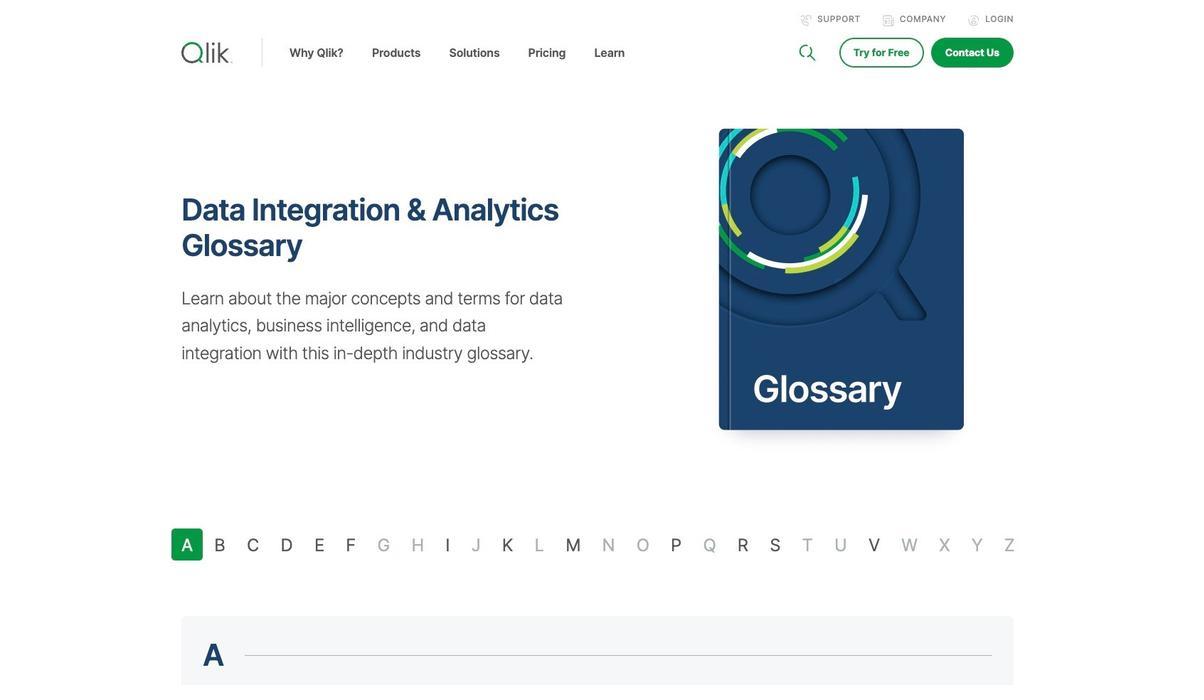 Task type: describe. For each thing, give the bounding box(es) containing it.
login image
[[969, 15, 980, 26]]

support image
[[801, 15, 812, 26]]

qlik image
[[181, 42, 233, 63]]

data integration & analytics glossary - hero image image
[[608, 84, 1110, 475]]



Task type: vqa. For each thing, say whether or not it's contained in the screenshot.
the rightmost further
no



Task type: locate. For each thing, give the bounding box(es) containing it.
company image
[[883, 15, 894, 26]]



